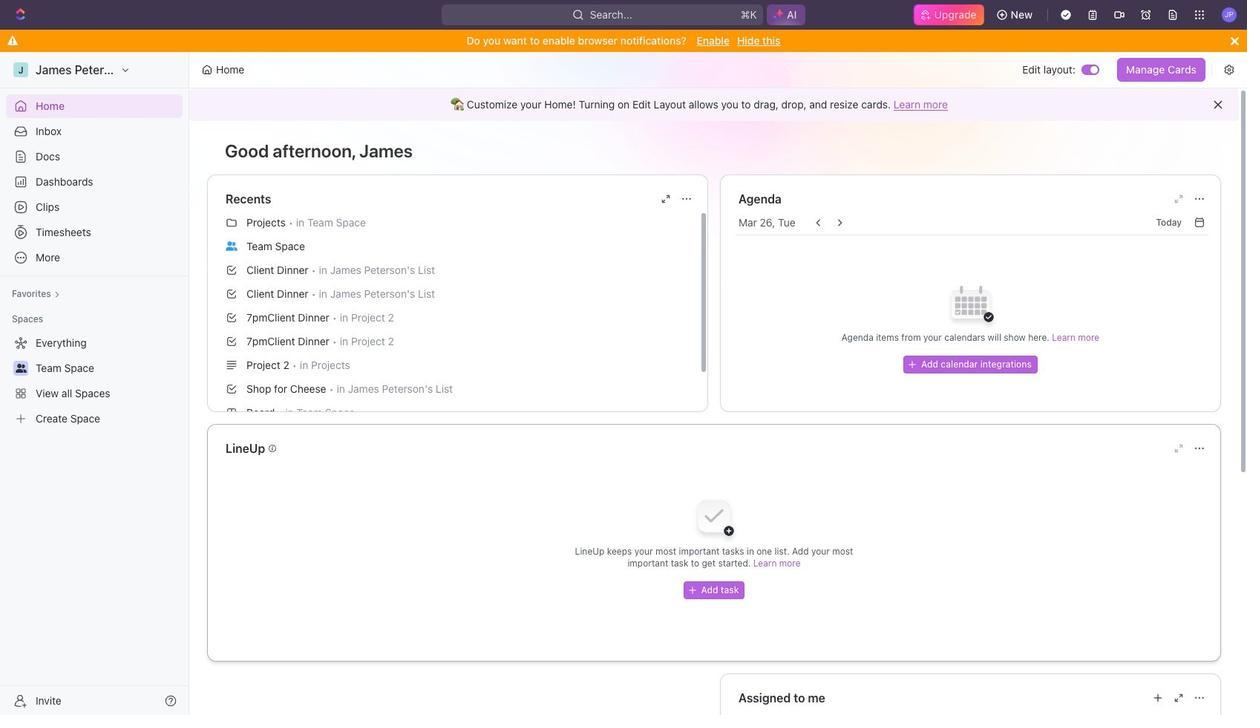 Task type: locate. For each thing, give the bounding box(es) containing it.
sidebar navigation
[[0, 52, 192, 715]]

james peterson's workspace, , element
[[13, 62, 28, 77]]

tree
[[6, 331, 183, 431]]

alert
[[189, 88, 1239, 121]]



Task type: vqa. For each thing, say whether or not it's contained in the screenshot.
user group icon
yes



Task type: describe. For each thing, give the bounding box(es) containing it.
user group image
[[15, 364, 26, 373]]

tree inside sidebar navigation
[[6, 331, 183, 431]]



